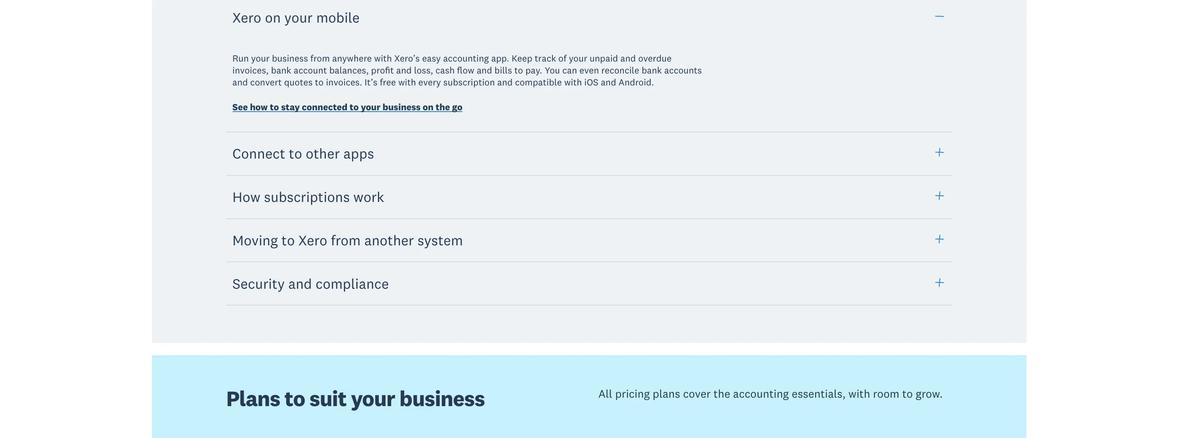 Task type: describe. For each thing, give the bounding box(es) containing it.
2 vertical spatial business
[[400, 385, 485, 412]]

from for xero
[[331, 231, 361, 249]]

stay
[[281, 101, 300, 113]]

essentials,
[[792, 387, 846, 401]]

convert
[[250, 76, 282, 88]]

0 horizontal spatial xero
[[232, 8, 261, 26]]

how subscriptions work button
[[226, 175, 952, 219]]

2 bank from the left
[[642, 64, 662, 76]]

ios
[[585, 76, 599, 88]]

1 bank from the left
[[271, 64, 291, 76]]

moving
[[232, 231, 278, 249]]

how subscriptions work
[[232, 188, 384, 206]]

see how to stay connected to your business on the go
[[232, 101, 463, 113]]

invoices,
[[232, 64, 269, 76]]

see
[[232, 101, 248, 113]]

your inside dropdown button
[[285, 8, 313, 26]]

with up profit
[[374, 52, 392, 64]]

and down the xero's
[[396, 64, 412, 76]]

of
[[559, 52, 567, 64]]

xero on your mobile
[[232, 8, 360, 26]]

to down account
[[315, 76, 324, 88]]

it's
[[365, 76, 378, 88]]

balances,
[[329, 64, 369, 76]]

another
[[364, 231, 414, 249]]

xero's
[[394, 52, 420, 64]]

accounting inside "run your business from anywhere with xero's easy accounting app. keep track of your unpaid and overdue invoices, bank account balances, profit and loss, cash flow and bills to pay. you can even reconcile bank accounts and convert quotes to invoices. it's free with every subscription and compatible with ios and android."
[[443, 52, 489, 64]]

on inside dropdown button
[[265, 8, 281, 26]]

keep
[[512, 52, 533, 64]]

all
[[599, 387, 613, 401]]

plans to suit your business
[[226, 385, 485, 412]]

with right free
[[398, 76, 416, 88]]

1 vertical spatial business
[[383, 101, 421, 113]]

security and compliance button
[[226, 261, 952, 306]]

connect
[[232, 145, 285, 162]]

even
[[580, 64, 599, 76]]

security and compliance
[[232, 275, 389, 292]]

0 horizontal spatial the
[[436, 101, 450, 113]]

cover
[[683, 387, 711, 401]]

reconcile
[[602, 64, 640, 76]]

and right flow
[[477, 64, 492, 76]]

and up reconcile
[[621, 52, 636, 64]]

connect to other apps button
[[226, 131, 952, 176]]

room
[[873, 387, 900, 401]]

mobile
[[316, 8, 360, 26]]

pay.
[[526, 64, 543, 76]]

and down reconcile
[[601, 76, 617, 88]]

loss,
[[414, 64, 433, 76]]

how
[[232, 188, 261, 206]]

grow.
[[916, 387, 943, 401]]

all pricing plans cover the accounting essentials, with room to grow.
[[599, 387, 943, 401]]



Task type: vqa. For each thing, say whether or not it's contained in the screenshot.
it's
yes



Task type: locate. For each thing, give the bounding box(es) containing it.
and down the invoices,
[[232, 76, 248, 88]]

subscriptions
[[264, 188, 350, 206]]

system
[[418, 231, 463, 249]]

to down invoices.
[[350, 101, 359, 113]]

0 vertical spatial xero
[[232, 8, 261, 26]]

xero
[[232, 8, 261, 26], [299, 231, 327, 249]]

free
[[380, 76, 396, 88]]

and inside the 'security and compliance' dropdown button
[[288, 275, 312, 292]]

the
[[436, 101, 450, 113], [714, 387, 731, 401]]

how
[[250, 101, 268, 113]]

the left go
[[436, 101, 450, 113]]

plans
[[653, 387, 681, 401]]

flow
[[457, 64, 475, 76]]

accounts
[[665, 64, 702, 76]]

to right how
[[270, 101, 279, 113]]

can
[[563, 64, 577, 76]]

app.
[[491, 52, 510, 64]]

go
[[452, 101, 463, 113]]

from for business
[[311, 52, 330, 64]]

business
[[272, 52, 308, 64], [383, 101, 421, 113], [400, 385, 485, 412]]

to
[[515, 64, 523, 76], [315, 76, 324, 88], [270, 101, 279, 113], [350, 101, 359, 113], [289, 145, 302, 162], [282, 231, 295, 249], [285, 385, 305, 412], [903, 387, 913, 401]]

1 vertical spatial accounting
[[733, 387, 789, 401]]

to right moving
[[282, 231, 295, 249]]

other
[[306, 145, 340, 162]]

0 vertical spatial the
[[436, 101, 450, 113]]

you
[[545, 64, 560, 76]]

moving to xero from another system
[[232, 231, 463, 249]]

and
[[621, 52, 636, 64], [396, 64, 412, 76], [477, 64, 492, 76], [232, 76, 248, 88], [497, 76, 513, 88], [601, 76, 617, 88], [288, 275, 312, 292]]

apps
[[344, 145, 374, 162]]

to inside moving to xero from another system dropdown button
[[282, 231, 295, 249]]

connect to other apps
[[232, 145, 374, 162]]

connected
[[302, 101, 348, 113]]

from up account
[[311, 52, 330, 64]]

easy
[[422, 52, 441, 64]]

your
[[285, 8, 313, 26], [251, 52, 270, 64], [569, 52, 588, 64], [361, 101, 381, 113], [351, 385, 395, 412]]

from
[[311, 52, 330, 64], [331, 231, 361, 249]]

plans
[[226, 385, 280, 412]]

and down bills
[[497, 76, 513, 88]]

1 horizontal spatial on
[[423, 101, 434, 113]]

0 horizontal spatial on
[[265, 8, 281, 26]]

1 vertical spatial on
[[423, 101, 434, 113]]

from inside "run your business from anywhere with xero's easy accounting app. keep track of your unpaid and overdue invoices, bank account balances, profit and loss, cash flow and bills to pay. you can even reconcile bank accounts and convert quotes to invoices. it's free with every subscription and compatible with ios and android."
[[311, 52, 330, 64]]

0 horizontal spatial bank
[[271, 64, 291, 76]]

track
[[535, 52, 556, 64]]

0 horizontal spatial accounting
[[443, 52, 489, 64]]

the right cover
[[714, 387, 731, 401]]

business inside "run your business from anywhere with xero's easy accounting app. keep track of your unpaid and overdue invoices, bank account balances, profit and loss, cash flow and bills to pay. you can even reconcile bank accounts and convert quotes to invoices. it's free with every subscription and compatible with ios and android."
[[272, 52, 308, 64]]

bills
[[495, 64, 512, 76]]

unpaid
[[590, 52, 618, 64]]

0 vertical spatial from
[[311, 52, 330, 64]]

cash
[[436, 64, 455, 76]]

see how to stay connected to your business on the go link
[[232, 101, 463, 115]]

with
[[374, 52, 392, 64], [398, 76, 416, 88], [564, 76, 582, 88], [849, 387, 871, 401]]

to right room
[[903, 387, 913, 401]]

1 horizontal spatial xero
[[299, 231, 327, 249]]

xero up run
[[232, 8, 261, 26]]

1 horizontal spatial accounting
[[733, 387, 789, 401]]

1 vertical spatial xero
[[299, 231, 327, 249]]

and right security
[[288, 275, 312, 292]]

from left another
[[331, 231, 361, 249]]

1 horizontal spatial bank
[[642, 64, 662, 76]]

0 vertical spatial business
[[272, 52, 308, 64]]

overdue
[[638, 52, 672, 64]]

to down the keep
[[515, 64, 523, 76]]

invoices.
[[326, 76, 362, 88]]

android.
[[619, 76, 654, 88]]

bank
[[271, 64, 291, 76], [642, 64, 662, 76]]

run your business from anywhere with xero's easy accounting app. keep track of your unpaid and overdue invoices, bank account balances, profit and loss, cash flow and bills to pay. you can even reconcile bank accounts and convert quotes to invoices. it's free with every subscription and compatible with ios and android.
[[232, 52, 702, 88]]

with left room
[[849, 387, 871, 401]]

account
[[294, 64, 327, 76]]

to inside the connect to other apps "dropdown button"
[[289, 145, 302, 162]]

every
[[419, 76, 441, 88]]

profit
[[371, 64, 394, 76]]

0 vertical spatial accounting
[[443, 52, 489, 64]]

compatible
[[515, 76, 562, 88]]

subscription
[[444, 76, 495, 88]]

1 vertical spatial the
[[714, 387, 731, 401]]

1 horizontal spatial from
[[331, 231, 361, 249]]

on
[[265, 8, 281, 26], [423, 101, 434, 113]]

0 horizontal spatial from
[[311, 52, 330, 64]]

accounting
[[443, 52, 489, 64], [733, 387, 789, 401]]

to left suit
[[285, 385, 305, 412]]

0 vertical spatial on
[[265, 8, 281, 26]]

bank down overdue
[[642, 64, 662, 76]]

security
[[232, 275, 285, 292]]

compliance
[[316, 275, 389, 292]]

work
[[354, 188, 384, 206]]

xero on your mobile button
[[226, 0, 952, 40]]

run
[[232, 52, 249, 64]]

1 vertical spatial from
[[331, 231, 361, 249]]

anywhere
[[332, 52, 372, 64]]

bank up convert
[[271, 64, 291, 76]]

from inside dropdown button
[[331, 231, 361, 249]]

with down can
[[564, 76, 582, 88]]

pricing
[[615, 387, 650, 401]]

suit
[[310, 385, 347, 412]]

xero up the security and compliance
[[299, 231, 327, 249]]

moving to xero from another system button
[[226, 218, 952, 263]]

quotes
[[284, 76, 313, 88]]

1 horizontal spatial the
[[714, 387, 731, 401]]

to left 'other'
[[289, 145, 302, 162]]



